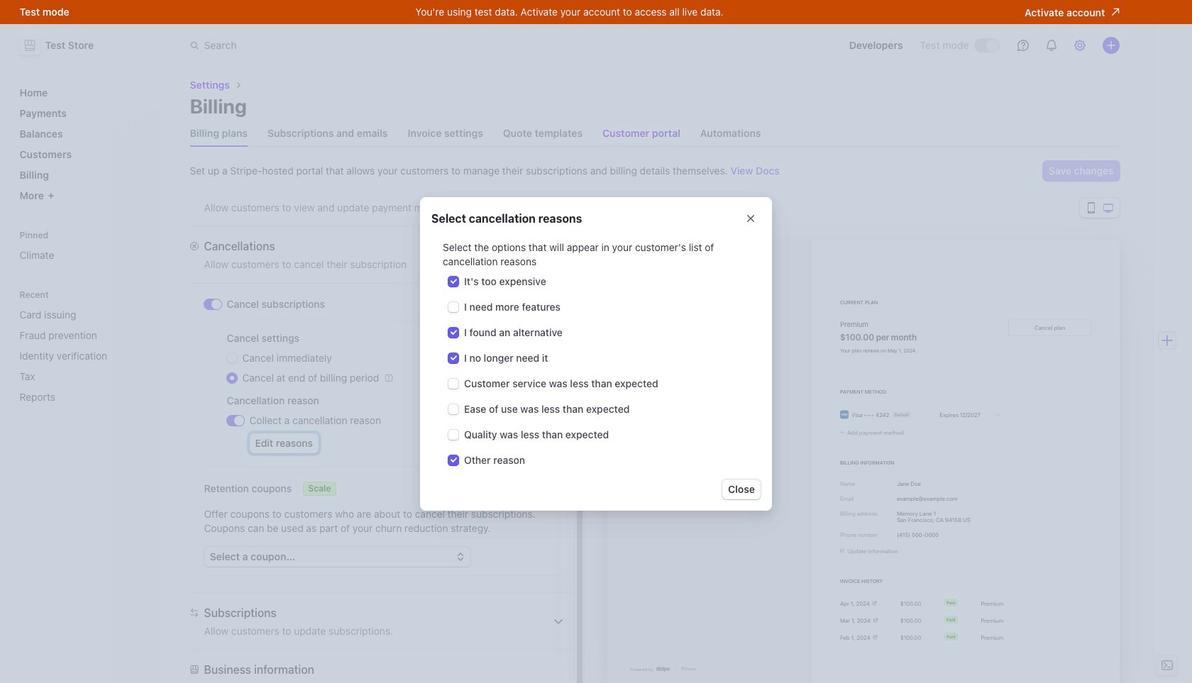 Task type: describe. For each thing, give the bounding box(es) containing it.
2 recent element from the top
[[14, 303, 153, 409]]

1 recent element from the top
[[14, 290, 153, 409]]

pinned element
[[14, 230, 153, 267]]

close image
[[747, 214, 755, 223]]



Task type: vqa. For each thing, say whether or not it's contained in the screenshot.
Stripe image
yes



Task type: locate. For each thing, give the bounding box(es) containing it.
tab list
[[190, 121, 1120, 147]]

stripe image
[[656, 667, 670, 672]]

recent element
[[14, 290, 153, 409], [14, 303, 153, 409]]

alert dialog
[[420, 197, 772, 511]]

None search field
[[181, 32, 582, 59]]

core navigation links element
[[14, 81, 153, 207]]



